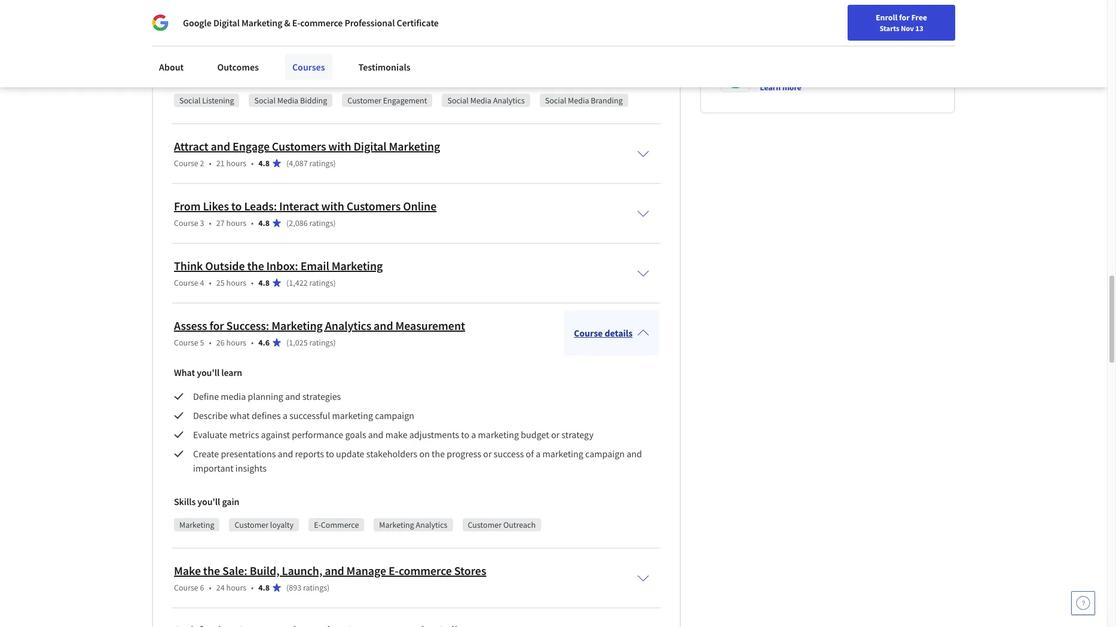 Task type: locate. For each thing, give the bounding box(es) containing it.
4 4.8 from the top
[[258, 582, 270, 593]]

4.8 down "build,"
[[258, 582, 270, 593]]

make
[[385, 429, 407, 441]]

1 vertical spatial skills you'll gain
[[174, 496, 239, 507]]

2 skills from the top
[[174, 496, 196, 507]]

1 vertical spatial strategy
[[562, 429, 594, 441]]

hours for to
[[226, 218, 246, 228]]

new
[[810, 14, 826, 25]]

2 vertical spatial analytics
[[416, 519, 447, 530]]

2 vertical spatial of
[[526, 448, 534, 460]]

marketing up success
[[478, 429, 519, 441]]

( 1,422 ratings )
[[286, 277, 336, 288]]

1 horizontal spatial customer
[[348, 95, 381, 106]]

ratings down assess for success: marketing analytics and measurement 'link'
[[309, 337, 333, 348]]

4.8 down engage
[[258, 158, 270, 169]]

3 hours from the top
[[226, 277, 246, 288]]

1 vertical spatial e-
[[314, 519, 321, 530]]

1 vertical spatial or
[[483, 448, 492, 460]]

google digital marketing & e-commerce professional certificate
[[183, 17, 439, 29]]

1 horizontal spatial campaign
[[585, 448, 625, 460]]

27
[[216, 218, 225, 228]]

1 media from the left
[[277, 95, 298, 106]]

course left details
[[574, 327, 603, 339]]

2 skills you'll gain from the top
[[174, 496, 239, 507]]

1 vertical spatial analytics
[[325, 318, 371, 333]]

course 3 • 27 hours •
[[174, 218, 254, 228]]

analytics
[[493, 95, 525, 106], [325, 318, 371, 333], [416, 519, 447, 530]]

course inside dropdown button
[[574, 327, 603, 339]]

the right "on"
[[432, 448, 445, 460]]

social for social media analytics
[[447, 95, 469, 106]]

0 vertical spatial e-
[[292, 17, 300, 29]]

0 horizontal spatial analytics
[[325, 318, 371, 333]]

0 vertical spatial commerce
[[300, 17, 343, 29]]

course for attract and engage customers with digital marketing
[[174, 158, 198, 169]]

marketing left the funnel
[[290, 18, 331, 30]]

of down budget
[[526, 448, 534, 460]]

elements
[[257, 38, 294, 50]]

1 horizontal spatial strategy
[[562, 429, 594, 441]]

1 horizontal spatial of
[[336, 38, 344, 50]]

think outside the inbox: email marketing link
[[174, 258, 383, 273]]

a up the progress
[[471, 429, 476, 441]]

performance
[[292, 429, 343, 441]]

0 vertical spatial customers
[[272, 139, 326, 154]]

0 vertical spatial you'll
[[197, 71, 220, 83]]

social left listening
[[179, 95, 201, 106]]

0 horizontal spatial media
[[277, 95, 298, 106]]

outcomes link
[[210, 54, 266, 80]]

marketing down budget
[[542, 448, 583, 460]]

• left the 4.6
[[251, 337, 254, 348]]

a inside the create presentations and reports to update stakeholders on the progress or success of a marketing campaign and important insights
[[536, 448, 541, 460]]

your
[[792, 14, 808, 25]]

) down make the sale: build, launch, and manage e-commerce stores
[[327, 582, 330, 593]]

21
[[216, 158, 225, 169]]

customers up 4,087
[[272, 139, 326, 154]]

or left success
[[483, 448, 492, 460]]

course left 3
[[174, 218, 198, 228]]

None search field
[[170, 7, 457, 31]]

e-
[[292, 17, 300, 29], [314, 519, 321, 530], [388, 563, 399, 578]]

customer left "outreach"
[[468, 519, 502, 530]]

2,086
[[289, 218, 308, 228]]

1 skills you'll gain from the top
[[174, 71, 239, 83]]

) for with
[[333, 158, 336, 169]]

( right the 4.6
[[286, 337, 289, 348]]

marketing up elements
[[242, 17, 282, 29]]

manage
[[346, 563, 386, 578]]

) for analytics
[[333, 337, 336, 348]]

0 vertical spatial digital
[[213, 17, 240, 29]]

4 social from the left
[[545, 95, 566, 106]]

presentations
[[221, 448, 276, 460]]

1 horizontal spatial goals
[[345, 429, 366, 441]]

skills up the social listening on the left
[[174, 71, 196, 83]]

1 vertical spatial customers
[[347, 198, 401, 213]]

2 vertical spatial you'll
[[197, 496, 220, 507]]

3 4.8 from the top
[[258, 277, 270, 288]]

1 social from the left
[[179, 95, 201, 106]]

skills you'll gain for marketing
[[174, 496, 239, 507]]

1 horizontal spatial or
[[551, 429, 560, 441]]

evaluate
[[193, 429, 227, 441]]

1 vertical spatial skills
[[174, 496, 196, 507]]

social down outcomes link
[[254, 95, 276, 106]]

2 ( from the top
[[286, 218, 289, 228]]

course for assess for success: marketing analytics and measurement
[[174, 337, 198, 348]]

understand
[[193, 38, 240, 50]]

1 vertical spatial with
[[321, 198, 344, 213]]

free
[[911, 12, 927, 23]]

) for launch,
[[327, 582, 330, 593]]

1 ( from the top
[[286, 158, 289, 169]]

0 vertical spatial for
[[899, 12, 910, 23]]

5
[[200, 337, 204, 348]]

e- right &
[[292, 17, 300, 29]]

a right defines
[[283, 409, 288, 421]]

gain for social listening
[[222, 71, 239, 83]]

e- right "loyalty"
[[314, 519, 321, 530]]

course for from likes to leads: interact with customers online
[[174, 218, 198, 228]]

about
[[159, 61, 184, 73]]

2 hours from the top
[[226, 218, 246, 228]]

customer
[[348, 95, 381, 106], [235, 519, 268, 530], [468, 519, 502, 530]]

0 vertical spatial or
[[551, 429, 560, 441]]

goals
[[313, 38, 334, 50], [345, 429, 366, 441]]

0 horizontal spatial digital
[[213, 17, 240, 29]]

• right 3
[[209, 218, 212, 228]]

marketing up the manage on the left
[[379, 519, 414, 530]]

1 horizontal spatial e-
[[314, 519, 321, 530]]

the left inbox:
[[247, 258, 264, 273]]

5 ( from the top
[[286, 582, 289, 593]]

course left 4
[[174, 277, 198, 288]]

gain
[[222, 71, 239, 83], [222, 496, 239, 507]]

from likes to leads: interact with customers online link
[[174, 198, 437, 213]]

1 horizontal spatial media
[[470, 95, 491, 106]]

media
[[221, 390, 246, 402]]

) down attract and engage customers with digital marketing 'link'
[[333, 158, 336, 169]]

likes
[[203, 198, 229, 213]]

0 horizontal spatial strategy
[[492, 38, 524, 50]]

1 vertical spatial of
[[336, 38, 344, 50]]

course left the 5
[[174, 337, 198, 348]]

help center image
[[1076, 596, 1090, 610]]

( down launch,
[[286, 582, 289, 593]]

social left branding
[[545, 95, 566, 106]]

describe
[[193, 409, 228, 421]]

&
[[284, 17, 290, 29]]

of down the funnel
[[336, 38, 344, 50]]

with
[[328, 139, 351, 154], [321, 198, 344, 213]]

attract and engage customers with digital marketing link
[[174, 139, 440, 154]]

2 gain from the top
[[222, 496, 239, 507]]

describe what defines a successful marketing campaign
[[193, 409, 414, 421]]

you'll left learn
[[197, 366, 220, 378]]

skills
[[174, 71, 196, 83], [174, 496, 196, 507]]

gain down important
[[222, 496, 239, 507]]

) down from likes to leads: interact with customers online "link"
[[333, 218, 336, 228]]

course for think outside the inbox: email marketing
[[174, 277, 198, 288]]

1 vertical spatial gain
[[222, 496, 239, 507]]

media
[[277, 95, 298, 106], [470, 95, 491, 106], [568, 95, 589, 106]]

0 vertical spatial gain
[[222, 71, 239, 83]]

e-commerce
[[314, 519, 359, 530]]

4.6
[[258, 337, 270, 348]]

course left 2
[[174, 158, 198, 169]]

certificate
[[397, 17, 439, 29]]

0 horizontal spatial or
[[483, 448, 492, 460]]

0 vertical spatial skills you'll gain
[[174, 71, 239, 83]]

1 vertical spatial digital
[[354, 139, 387, 154]]

ratings right 893
[[303, 582, 327, 593]]

digital
[[353, 38, 378, 50]]

learn more button
[[760, 81, 801, 93]]

0 vertical spatial of
[[273, 18, 281, 30]]

1 horizontal spatial analytics
[[416, 519, 447, 530]]

0 vertical spatial analytics
[[493, 95, 525, 106]]

digital down customer engagement
[[354, 139, 387, 154]]

the down concept
[[242, 38, 255, 50]]

4.8 for build,
[[258, 582, 270, 593]]

0 horizontal spatial customers
[[272, 139, 326, 154]]

0 vertical spatial strategy
[[492, 38, 524, 50]]

( down attract and engage customers with digital marketing
[[286, 158, 289, 169]]

english button
[[856, 0, 928, 39]]

2 horizontal spatial media
[[568, 95, 589, 106]]

ratings right 2,086
[[309, 218, 333, 228]]

budget
[[521, 429, 549, 441]]

and
[[296, 38, 311, 50], [423, 38, 438, 50], [211, 139, 230, 154], [374, 318, 393, 333], [285, 390, 301, 402], [368, 429, 383, 441], [278, 448, 293, 460], [627, 448, 642, 460], [325, 563, 344, 578]]

hours right 25
[[226, 277, 246, 288]]

to up the progress
[[461, 429, 469, 441]]

0 horizontal spatial for
[[209, 318, 224, 333]]

skills you'll gain down important
[[174, 496, 239, 507]]

learn
[[221, 366, 242, 378]]

ratings down email
[[309, 277, 333, 288]]

attract
[[174, 139, 208, 154]]

893
[[289, 582, 301, 593]]

1 vertical spatial to
[[461, 429, 469, 441]]

marketing
[[242, 17, 282, 29], [389, 139, 440, 154], [332, 258, 383, 273], [271, 318, 323, 333], [179, 519, 214, 530], [379, 519, 414, 530]]

1 hours from the top
[[226, 158, 246, 169]]

customer for customer outreach
[[468, 519, 502, 530]]

goals down google digital marketing & e-commerce professional certificate
[[313, 38, 334, 50]]

4.8 for customers
[[258, 158, 270, 169]]

by
[[761, 32, 774, 47]]

skills down important
[[174, 496, 196, 507]]

hours for success:
[[226, 337, 246, 348]]

1 horizontal spatial for
[[899, 12, 910, 23]]

skills you'll gain up the social listening on the left
[[174, 71, 239, 83]]

gain up listening
[[222, 71, 239, 83]]

or inside the create presentations and reports to update stakeholders on the progress or success of a marketing campaign and important insights
[[483, 448, 492, 460]]

4 ( from the top
[[286, 337, 289, 348]]

3 media from the left
[[568, 95, 589, 106]]

0 vertical spatial goals
[[313, 38, 334, 50]]

find your new career
[[775, 14, 850, 25]]

3 ( from the top
[[286, 277, 289, 288]]

4.8
[[258, 158, 270, 169], [258, 218, 270, 228], [258, 277, 270, 288], [258, 582, 270, 593]]

branding
[[591, 95, 623, 106]]

course left the 6
[[174, 582, 198, 593]]

ratings down attract and engage customers with digital marketing 'link'
[[309, 158, 333, 169]]

4.8 down think outside the inbox: email marketing
[[258, 277, 270, 288]]

for inside enroll for free starts nov 13
[[899, 12, 910, 23]]

commerce left stores
[[399, 563, 452, 578]]

4 hours from the top
[[226, 337, 246, 348]]

1 vertical spatial for
[[209, 318, 224, 333]]

marketing
[[290, 18, 331, 30], [380, 38, 421, 50], [332, 409, 373, 421], [478, 429, 519, 441], [542, 448, 583, 460]]

hours right 27 on the left top of the page
[[226, 218, 246, 228]]

the for elements
[[242, 38, 255, 50]]

2 horizontal spatial customer
[[468, 519, 502, 530]]

commerce right &
[[300, 17, 343, 29]]

you'll up the social listening on the left
[[197, 71, 220, 83]]

0 vertical spatial skills
[[174, 71, 196, 83]]

offered by
[[721, 32, 774, 47]]

digital up understand
[[213, 17, 240, 29]]

0 vertical spatial to
[[231, 198, 242, 213]]

customer left "loyalty"
[[235, 519, 268, 530]]

) right the 1,422
[[333, 277, 336, 288]]

( down inbox:
[[286, 277, 289, 288]]

hours
[[226, 158, 246, 169], [226, 218, 246, 228], [226, 277, 246, 288], [226, 337, 246, 348], [226, 582, 246, 593]]

3 social from the left
[[447, 95, 469, 106]]

course 5 • 26 hours •
[[174, 337, 254, 348]]

1 vertical spatial campaign
[[585, 448, 625, 460]]

2 vertical spatial to
[[326, 448, 334, 460]]

) for email
[[333, 277, 336, 288]]

2 horizontal spatial e-
[[388, 563, 399, 578]]

the for concept
[[224, 18, 237, 30]]

commerce
[[321, 519, 359, 530]]

measurement
[[395, 318, 465, 333]]

the
[[224, 18, 237, 30], [242, 38, 255, 50], [247, 258, 264, 273], [432, 448, 445, 460], [203, 563, 220, 578]]

13
[[915, 23, 923, 33]]

testimonials
[[358, 61, 411, 73]]

marketing down engagement
[[389, 139, 440, 154]]

a left digital
[[346, 38, 351, 50]]

goals for of
[[313, 38, 334, 50]]

social
[[179, 95, 201, 106], [254, 95, 276, 106], [447, 95, 469, 106], [545, 95, 566, 106]]

commerce
[[300, 17, 343, 29], [448, 38, 490, 50], [399, 563, 452, 578]]

1 gain from the top
[[222, 71, 239, 83]]

course details
[[574, 327, 633, 339]]

) down assess for success: marketing analytics and measurement 'link'
[[333, 337, 336, 348]]

course details button
[[564, 310, 659, 356]]

2 horizontal spatial of
[[526, 448, 534, 460]]

customer down testimonials link
[[348, 95, 381, 106]]

the up course 6 • 24 hours •
[[203, 563, 220, 578]]

concept
[[239, 18, 271, 30]]

1 4.8 from the top
[[258, 158, 270, 169]]

with up ( 4,087 ratings )
[[328, 139, 351, 154]]

• down leads:
[[251, 218, 254, 228]]

the right explain
[[224, 18, 237, 30]]

of
[[273, 18, 281, 30], [336, 38, 344, 50], [526, 448, 534, 460]]

or right budget
[[551, 429, 560, 441]]

0 horizontal spatial campaign
[[375, 409, 414, 421]]

1 vertical spatial goals
[[345, 429, 366, 441]]

strategy
[[492, 38, 524, 50], [562, 429, 594, 441]]

2 social from the left
[[254, 95, 276, 106]]

course for make the sale: build, launch, and manage e-commerce stores
[[174, 582, 198, 593]]

assess
[[174, 318, 207, 333]]

marketing down strategies
[[332, 409, 373, 421]]

more
[[782, 82, 801, 93]]

•
[[209, 158, 212, 169], [251, 158, 254, 169], [209, 218, 212, 228], [251, 218, 254, 228], [209, 277, 212, 288], [251, 277, 254, 288], [209, 337, 212, 348], [251, 337, 254, 348], [209, 582, 212, 593], [251, 582, 254, 593]]

( for inbox:
[[286, 277, 289, 288]]

social media bidding
[[254, 95, 327, 106]]

commerce up social media analytics at the left top
[[448, 38, 490, 50]]

with up ( 2,086 ratings )
[[321, 198, 344, 213]]

2 media from the left
[[470, 95, 491, 106]]

2 4.8 from the top
[[258, 218, 270, 228]]

1 skills from the top
[[174, 71, 196, 83]]

for up the nov
[[899, 12, 910, 23]]

to left update
[[326, 448, 334, 460]]

ratings for analytics
[[309, 337, 333, 348]]

media for bidding
[[277, 95, 298, 106]]

(
[[286, 158, 289, 169], [286, 218, 289, 228], [286, 277, 289, 288], [286, 337, 289, 348], [286, 582, 289, 593]]

0 horizontal spatial customer
[[235, 519, 268, 530]]

customer for customer loyalty
[[235, 519, 268, 530]]

reports
[[295, 448, 324, 460]]

4.8 down leads:
[[258, 218, 270, 228]]

social right engagement
[[447, 95, 469, 106]]

marketing down certificate
[[380, 38, 421, 50]]

hours right 26
[[226, 337, 246, 348]]

goals up update
[[345, 429, 366, 441]]

professional
[[345, 17, 395, 29]]

campaign inside the create presentations and reports to update stakeholders on the progress or success of a marketing campaign and important insights
[[585, 448, 625, 460]]

skills for marketing
[[174, 496, 196, 507]]

( 4,087 ratings )
[[286, 158, 336, 169]]

hours right 21 at the top of page
[[226, 158, 246, 169]]

marketing up 1,025
[[271, 318, 323, 333]]

5 hours from the top
[[226, 582, 246, 593]]

e- right the manage on the left
[[388, 563, 399, 578]]

social for social media branding
[[545, 95, 566, 106]]

2 vertical spatial commerce
[[399, 563, 452, 578]]

1 horizontal spatial digital
[[354, 139, 387, 154]]

1 horizontal spatial to
[[326, 448, 334, 460]]

( 2,086 ratings )
[[286, 218, 336, 228]]

0 horizontal spatial goals
[[313, 38, 334, 50]]

for up 'course 5 • 26 hours •'
[[209, 318, 224, 333]]

you'll down important
[[197, 496, 220, 507]]

of left &
[[273, 18, 281, 30]]

to right likes
[[231, 198, 242, 213]]

( down the interact
[[286, 218, 289, 228]]

)
[[333, 158, 336, 169], [333, 218, 336, 228], [333, 277, 336, 288], [333, 337, 336, 348], [327, 582, 330, 593]]

hours right 24
[[226, 582, 246, 593]]

google image
[[152, 14, 169, 31]]

customers left online
[[347, 198, 401, 213]]

of inside the create presentations and reports to update stakeholders on the progress or success of a marketing campaign and important insights
[[526, 448, 534, 460]]



Task type: describe. For each thing, give the bounding box(es) containing it.
hours for sale:
[[226, 582, 246, 593]]

• down "build,"
[[251, 582, 254, 593]]

0 vertical spatial campaign
[[375, 409, 414, 421]]

course 4 • 25 hours •
[[174, 277, 254, 288]]

marketing inside the create presentations and reports to update stakeholders on the progress or success of a marketing campaign and important insights
[[542, 448, 583, 460]]

update
[[336, 448, 364, 460]]

what
[[174, 366, 195, 378]]

ratings for interact
[[309, 218, 333, 228]]

ratings for email
[[309, 277, 333, 288]]

defines
[[252, 409, 281, 421]]

the for sale:
[[203, 563, 220, 578]]

make
[[174, 563, 201, 578]]

goals for and
[[345, 429, 366, 441]]

social for social media bidding
[[254, 95, 276, 106]]

successful
[[289, 409, 330, 421]]

progress
[[447, 448, 481, 460]]

explain
[[193, 18, 222, 30]]

for for success:
[[209, 318, 224, 333]]

social for social listening
[[179, 95, 201, 106]]

starts
[[880, 23, 899, 33]]

1 vertical spatial you'll
[[197, 366, 220, 378]]

adjustments
[[409, 429, 459, 441]]

you'll for social listening
[[197, 71, 220, 83]]

email
[[300, 258, 329, 273]]

engage
[[233, 139, 270, 154]]

social listening
[[179, 95, 234, 106]]

make the sale: build, launch, and manage e-commerce stores link
[[174, 563, 486, 578]]

1,025
[[289, 337, 308, 348]]

leads:
[[244, 198, 277, 213]]

find your new career link
[[769, 12, 856, 27]]

enroll
[[876, 12, 897, 23]]

0 horizontal spatial of
[[273, 18, 281, 30]]

2 horizontal spatial analytics
[[493, 95, 525, 106]]

• right the 6
[[209, 582, 212, 593]]

outcomes
[[217, 61, 259, 73]]

2 vertical spatial e-
[[388, 563, 399, 578]]

evaluate metrics against performance goals and make adjustments to a marketing budget or strategy
[[193, 429, 594, 441]]

outside
[[205, 258, 245, 273]]

assess for success: marketing analytics and measurement link
[[174, 318, 465, 333]]

0 vertical spatial with
[[328, 139, 351, 154]]

courses
[[292, 61, 325, 73]]

marketing up make at the left of page
[[179, 519, 214, 530]]

what
[[230, 409, 250, 421]]

social media analytics
[[447, 95, 525, 106]]

customer outreach
[[468, 519, 536, 530]]

loyalty
[[270, 519, 294, 530]]

offered
[[721, 32, 759, 47]]

skills you'll gain for social listening
[[174, 71, 239, 83]]

assess for success: marketing analytics and measurement
[[174, 318, 465, 333]]

outreach
[[503, 519, 536, 530]]

you'll for marketing
[[197, 496, 220, 507]]

course 6 • 24 hours •
[[174, 582, 254, 593]]

gain for marketing
[[222, 496, 239, 507]]

listening
[[202, 95, 234, 106]]

about link
[[152, 54, 191, 80]]

1 vertical spatial commerce
[[448, 38, 490, 50]]

26
[[216, 337, 225, 348]]

media for branding
[[568, 95, 589, 106]]

for for free
[[899, 12, 910, 23]]

( for marketing
[[286, 337, 289, 348]]

3
[[200, 218, 204, 228]]

4
[[200, 277, 204, 288]]

stores
[[454, 563, 486, 578]]

) for interact
[[333, 218, 336, 228]]

stakeholders
[[366, 448, 417, 460]]

marketing analytics
[[379, 519, 447, 530]]

show notifications image
[[946, 15, 960, 29]]

ratings for with
[[309, 158, 333, 169]]

define media planning and strategies
[[193, 390, 341, 402]]

e-
[[440, 38, 448, 50]]

create presentations and reports to update stakeholders on the progress or success of a marketing campaign and important insights
[[193, 448, 644, 474]]

engagement
[[383, 95, 427, 106]]

planning
[[248, 390, 283, 402]]

details
[[605, 327, 633, 339]]

insights
[[235, 462, 267, 474]]

2
[[200, 158, 204, 169]]

the inside the create presentations and reports to update stakeholders on the progress or success of a marketing campaign and important insights
[[432, 448, 445, 460]]

interact
[[279, 198, 319, 213]]

0 horizontal spatial e-
[[292, 17, 300, 29]]

( for build,
[[286, 582, 289, 593]]

inbox:
[[266, 258, 298, 273]]

funnel
[[332, 18, 358, 30]]

from likes to leads: interact with customers online
[[174, 198, 437, 213]]

1 horizontal spatial customers
[[347, 198, 401, 213]]

• right 2
[[209, 158, 212, 169]]

customer for customer engagement
[[348, 95, 381, 106]]

attract and engage customers with digital marketing
[[174, 139, 440, 154]]

media for analytics
[[470, 95, 491, 106]]

bidding
[[300, 95, 327, 106]]

0 horizontal spatial to
[[231, 198, 242, 213]]

( for customers
[[286, 158, 289, 169]]

think
[[174, 258, 203, 273]]

define
[[193, 390, 219, 402]]

• right the 5
[[209, 337, 212, 348]]

4.8 for inbox:
[[258, 277, 270, 288]]

from
[[174, 198, 201, 213]]

testimonials link
[[351, 54, 418, 80]]

metrics
[[229, 429, 259, 441]]

4.8 for leads:
[[258, 218, 270, 228]]

opens in a new tab image
[[362, 26, 371, 36]]

to inside the create presentations and reports to update stakeholders on the progress or success of a marketing campaign and important insights
[[326, 448, 334, 460]]

( 1,025 ratings )
[[286, 337, 336, 348]]

( for leads:
[[286, 218, 289, 228]]

• right 4
[[209, 277, 212, 288]]

a up elements
[[283, 18, 288, 30]]

customer loyalty
[[235, 519, 294, 530]]

what you'll learn
[[174, 366, 242, 378]]

hours for the
[[226, 277, 246, 288]]

ratings for launch,
[[303, 582, 327, 593]]

hours for engage
[[226, 158, 246, 169]]

courses link
[[285, 54, 332, 80]]

2 horizontal spatial to
[[461, 429, 469, 441]]

career
[[827, 14, 850, 25]]

build,
[[250, 563, 279, 578]]

( 893 ratings )
[[286, 582, 330, 593]]

make the sale: build, launch, and manage e-commerce stores
[[174, 563, 486, 578]]

on
[[419, 448, 430, 460]]

skills for social listening
[[174, 71, 196, 83]]

create
[[193, 448, 219, 460]]

• down engage
[[251, 158, 254, 169]]

customer engagement
[[348, 95, 427, 106]]

• down think outside the inbox: email marketing link
[[251, 277, 254, 288]]

24
[[216, 582, 225, 593]]

important
[[193, 462, 234, 474]]

marketing right email
[[332, 258, 383, 273]]

find
[[775, 14, 791, 25]]

explain the concept of a marketing funnel
[[193, 18, 358, 30]]



Task type: vqa. For each thing, say whether or not it's contained in the screenshot.


